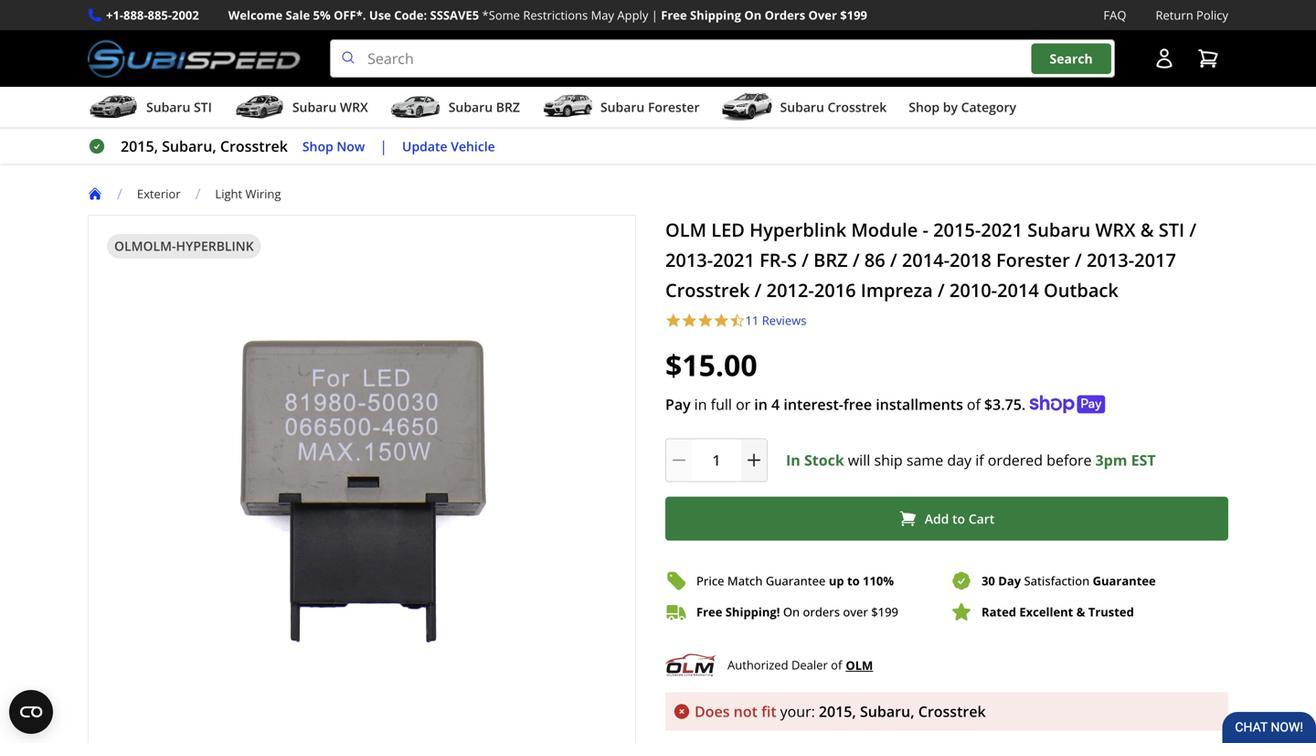 Task type: describe. For each thing, give the bounding box(es) containing it.
0 vertical spatial $199
[[841, 7, 868, 23]]

if
[[976, 451, 985, 470]]

2015-
[[934, 217, 982, 242]]

+1-888-885-2002
[[106, 7, 199, 23]]

vehicle
[[451, 137, 495, 155]]

price match guarantee up to 110%
[[697, 573, 894, 589]]

exterior link up olmolm-
[[137, 186, 181, 202]]

apply
[[618, 7, 649, 23]]

half star image
[[730, 313, 746, 329]]

crosstrek inside dropdown button
[[828, 98, 887, 116]]

1 star image from the left
[[666, 313, 682, 329]]

open widget image
[[9, 690, 53, 734]]

2010-
[[950, 278, 998, 303]]

outback
[[1044, 278, 1119, 303]]

sti inside the 'subaru sti' 'dropdown button'
[[194, 98, 212, 116]]

over
[[809, 7, 838, 23]]

welcome
[[228, 7, 283, 23]]

over
[[844, 604, 869, 621]]

reviews
[[763, 312, 807, 329]]

category
[[962, 98, 1017, 116]]

shop pay image
[[1030, 396, 1106, 414]]

11
[[746, 312, 759, 329]]

sale
[[286, 7, 310, 23]]

olmolm-hyperblink
[[114, 237, 254, 255]]

1 horizontal spatial 2021
[[982, 217, 1023, 242]]

0 horizontal spatial |
[[380, 136, 388, 156]]

match
[[728, 573, 763, 589]]

2018
[[950, 248, 992, 273]]

satisfaction
[[1025, 573, 1090, 589]]

faq link
[[1104, 5, 1127, 25]]

2 in from the left
[[755, 395, 768, 414]]

shipping!
[[726, 604, 781, 621]]

may
[[591, 7, 615, 23]]

$15.00
[[666, 345, 758, 385]]

subaru for subaru forester
[[601, 98, 645, 116]]

crosstrek inside olm led hyperblink module - 2015-2021 subaru wrx & sti / 2013-2021 fr-s / brz / 86 / 2014-2018 forester / 2013-2017 crosstrek / 2012-2016 impreza / 2010-2014 outback
[[666, 278, 750, 303]]

888-
[[124, 7, 148, 23]]

fit
[[762, 702, 777, 722]]

installments
[[876, 395, 964, 414]]

increment image
[[745, 451, 764, 470]]

return
[[1156, 7, 1194, 23]]

interest-
[[784, 395, 844, 414]]

led
[[712, 217, 745, 242]]

1 horizontal spatial 2015,
[[819, 702, 857, 722]]

subaru wrx button
[[234, 91, 368, 127]]

hyperblink
[[750, 217, 847, 242]]

1 star image from the left
[[682, 313, 698, 329]]

day
[[999, 573, 1022, 589]]

add to cart
[[925, 510, 995, 528]]

sssave5
[[430, 7, 479, 23]]

1 horizontal spatial free
[[697, 604, 723, 621]]

1 horizontal spatial on
[[784, 604, 800, 621]]

update vehicle
[[402, 137, 495, 155]]

2016
[[815, 278, 857, 303]]

authorized
[[728, 657, 789, 674]]

by
[[944, 98, 958, 116]]

light wiring
[[215, 186, 281, 202]]

subaru crosstrek
[[781, 98, 887, 116]]

forester inside dropdown button
[[648, 98, 700, 116]]

shop for shop by category
[[909, 98, 940, 116]]

ordered
[[988, 451, 1044, 470]]

+1-
[[106, 7, 124, 23]]

shipping
[[691, 7, 742, 23]]

*some
[[482, 7, 520, 23]]

11 reviews
[[746, 312, 807, 329]]

olm inside olm led hyperblink module - 2015-2021 subaru wrx & sti / 2013-2021 fr-s / brz / 86 / 2014-2018 forester / 2013-2017 crosstrek / 2012-2016 impreza / 2010-2014 outback
[[666, 217, 707, 242]]

110%
[[863, 573, 894, 589]]

excellent
[[1020, 604, 1074, 621]]

subaru sti
[[146, 98, 212, 116]]

pay in full or in 4 interest-free installments of $3.75 .
[[666, 395, 1026, 414]]

wrx inside olm led hyperblink module - 2015-2021 subaru wrx & sti / 2013-2021 fr-s / brz / 86 / 2014-2018 forester / 2013-2017 crosstrek / 2012-2016 impreza / 2010-2014 outback
[[1096, 217, 1136, 242]]

forester inside olm led hyperblink module - 2015-2021 subaru wrx & sti / 2013-2021 fr-s / brz / 86 / 2014-2018 forester / 2013-2017 crosstrek / 2012-2016 impreza / 2010-2014 outback
[[997, 248, 1071, 273]]

olm inside authorized dealer of olm
[[846, 657, 874, 674]]

home image
[[88, 187, 102, 201]]

4
[[772, 395, 780, 414]]

s
[[787, 248, 797, 273]]

subaru forester
[[601, 98, 700, 116]]

3pm
[[1096, 451, 1128, 470]]

2 2013- from the left
[[1087, 248, 1135, 273]]

olm led hyperblink module - 2015-2021 subaru wrx & sti / 2013-2021 fr-s / brz / 86 / 2014-2018 forester / 2013-2017 crosstrek / 2012-2016 impreza / 2010-2014 outback
[[666, 217, 1197, 303]]

subaru for subaru brz
[[449, 98, 493, 116]]

est
[[1132, 451, 1157, 470]]

dealer
[[792, 657, 828, 674]]

subaru inside olm led hyperblink module - 2015-2021 subaru wrx & sti / 2013-2021 fr-s / brz / 86 / 2014-2018 forester / 2013-2017 crosstrek / 2012-2016 impreza / 2010-2014 outback
[[1028, 217, 1091, 242]]

hyperblink
[[176, 237, 254, 255]]

11 reviews link
[[746, 312, 807, 329]]

olm image
[[666, 653, 717, 678]]

shop now link
[[303, 136, 365, 157]]

exterior link up olmolm-hyperblink
[[137, 186, 195, 202]]

code:
[[394, 7, 427, 23]]

add
[[925, 510, 950, 528]]

wrx inside dropdown button
[[340, 98, 368, 116]]

stock
[[805, 451, 845, 470]]

olm link
[[846, 656, 874, 675]]

2 star image from the left
[[714, 313, 730, 329]]

1 horizontal spatial of
[[968, 395, 981, 414]]

does not fit your: 2015, subaru, crosstrek
[[695, 702, 987, 722]]

orders
[[803, 604, 840, 621]]

or
[[736, 395, 751, 414]]

shop now
[[303, 137, 365, 155]]

a subaru brz thumbnail image image
[[390, 93, 441, 121]]

2 star image from the left
[[698, 313, 714, 329]]

1 2013- from the left
[[666, 248, 714, 273]]

subaru brz button
[[390, 91, 520, 127]]

2014-
[[903, 248, 950, 273]]

1 horizontal spatial |
[[652, 7, 658, 23]]

before
[[1047, 451, 1092, 470]]

shop for shop now
[[303, 137, 334, 155]]

pay
[[666, 395, 691, 414]]



Task type: locate. For each thing, give the bounding box(es) containing it.
2021
[[982, 217, 1023, 242], [714, 248, 755, 273]]

of left olm link
[[831, 657, 843, 674]]

86
[[865, 248, 886, 273]]

sti up 2015, subaru, crosstrek
[[194, 98, 212, 116]]

subaru up 'vehicle'
[[449, 98, 493, 116]]

.
[[1022, 395, 1026, 414]]

subaru up outback
[[1028, 217, 1091, 242]]

sti
[[194, 98, 212, 116], [1159, 217, 1185, 242]]

olm left led
[[666, 217, 707, 242]]

30
[[982, 573, 996, 589]]

1 horizontal spatial $199
[[872, 604, 899, 621]]

subispeed logo image
[[88, 39, 301, 78]]

$3.75
[[985, 395, 1022, 414]]

2015,
[[121, 136, 158, 156], [819, 702, 857, 722]]

1 vertical spatial of
[[831, 657, 843, 674]]

subaru crosstrek button
[[722, 91, 887, 127]]

0 vertical spatial subaru,
[[162, 136, 216, 156]]

0 horizontal spatial on
[[745, 7, 762, 23]]

olm right dealer
[[846, 657, 874, 674]]

in
[[787, 451, 801, 470]]

subaru right a subaru forester thumbnail image
[[601, 98, 645, 116]]

1 guarantee from the left
[[766, 573, 826, 589]]

$199
[[841, 7, 868, 23], [872, 604, 899, 621]]

sti up 2017
[[1159, 217, 1185, 242]]

exterior
[[137, 186, 181, 202]]

1 vertical spatial free
[[697, 604, 723, 621]]

forester up 2014
[[997, 248, 1071, 273]]

2013- down led
[[666, 248, 714, 273]]

1 in from the left
[[695, 395, 707, 414]]

in left full on the right bottom of the page
[[695, 395, 707, 414]]

0 horizontal spatial in
[[695, 395, 707, 414]]

now
[[337, 137, 365, 155]]

a subaru wrx thumbnail image image
[[234, 93, 285, 121]]

cart
[[969, 510, 995, 528]]

free down price
[[697, 604, 723, 621]]

1 horizontal spatial &
[[1141, 217, 1155, 242]]

/
[[117, 184, 122, 204], [195, 184, 201, 204], [1190, 217, 1197, 242], [802, 248, 809, 273], [853, 248, 860, 273], [891, 248, 898, 273], [1076, 248, 1083, 273], [755, 278, 762, 303], [938, 278, 945, 303]]

1 vertical spatial on
[[784, 604, 800, 621]]

button image
[[1154, 48, 1176, 70]]

& left trusted
[[1077, 604, 1086, 621]]

0 vertical spatial 2021
[[982, 217, 1023, 242]]

subaru inside dropdown button
[[601, 98, 645, 116]]

885-
[[148, 7, 172, 23]]

to right add
[[953, 510, 966, 528]]

1 vertical spatial 2021
[[714, 248, 755, 273]]

0 horizontal spatial 2015,
[[121, 136, 158, 156]]

brz inside olm led hyperblink module - 2015-2021 subaru wrx & sti / 2013-2021 fr-s / brz / 86 / 2014-2018 forester / 2013-2017 crosstrek / 2012-2016 impreza / 2010-2014 outback
[[814, 248, 848, 273]]

subaru,
[[162, 136, 216, 156], [861, 702, 915, 722]]

update
[[402, 137, 448, 155]]

subaru right a subaru crosstrek thumbnail image on the top of page
[[781, 98, 825, 116]]

shop inside dropdown button
[[909, 98, 940, 116]]

full
[[711, 395, 733, 414]]

1 horizontal spatial shop
[[909, 98, 940, 116]]

decrement image
[[670, 451, 689, 470]]

1 horizontal spatial brz
[[814, 248, 848, 273]]

a subaru sti thumbnail image image
[[88, 93, 139, 121]]

0 vertical spatial on
[[745, 7, 762, 23]]

0 horizontal spatial star image
[[666, 313, 682, 329]]

of left $3.75
[[968, 395, 981, 414]]

subaru for subaru crosstrek
[[781, 98, 825, 116]]

30 day satisfaction guarantee
[[982, 573, 1157, 589]]

guarantee
[[766, 573, 826, 589], [1093, 573, 1157, 589]]

2021 up '2018'
[[982, 217, 1023, 242]]

& up 2017
[[1141, 217, 1155, 242]]

rated
[[982, 604, 1017, 621]]

shop left 'by'
[[909, 98, 940, 116]]

&
[[1141, 217, 1155, 242], [1077, 604, 1086, 621]]

forester down search input "field"
[[648, 98, 700, 116]]

olmolm-
[[114, 237, 176, 255]]

|
[[652, 7, 658, 23], [380, 136, 388, 156]]

0 vertical spatial &
[[1141, 217, 1155, 242]]

0 horizontal spatial shop
[[303, 137, 334, 155]]

2015, down the 'subaru sti' 'dropdown button'
[[121, 136, 158, 156]]

guarantee up free shipping! on orders over $199
[[766, 573, 826, 589]]

0 vertical spatial shop
[[909, 98, 940, 116]]

free shipping! on orders over $199
[[697, 604, 899, 621]]

0 vertical spatial sti
[[194, 98, 212, 116]]

0 vertical spatial wrx
[[340, 98, 368, 116]]

brz
[[496, 98, 520, 116], [814, 248, 848, 273]]

0 horizontal spatial $199
[[841, 7, 868, 23]]

2015, right your:
[[819, 702, 857, 722]]

0 horizontal spatial brz
[[496, 98, 520, 116]]

0 vertical spatial 2015,
[[121, 136, 158, 156]]

to
[[953, 510, 966, 528], [848, 573, 860, 589]]

0 horizontal spatial 2021
[[714, 248, 755, 273]]

0 horizontal spatial subaru,
[[162, 136, 216, 156]]

ship
[[875, 451, 903, 470]]

authorized dealer of olm
[[728, 657, 874, 674]]

star image
[[666, 313, 682, 329], [714, 313, 730, 329]]

0 horizontal spatial free
[[661, 7, 687, 23]]

0 vertical spatial to
[[953, 510, 966, 528]]

welcome sale 5% off*. use code: sssave5 *some restrictions may apply | free shipping on orders over $199
[[228, 7, 868, 23]]

exterior link
[[137, 186, 195, 202], [137, 186, 181, 202]]

None number field
[[666, 439, 768, 483]]

0 horizontal spatial &
[[1077, 604, 1086, 621]]

subaru brz
[[449, 98, 520, 116]]

2013-
[[666, 248, 714, 273], [1087, 248, 1135, 273]]

subaru for subaru sti
[[146, 98, 191, 116]]

0 horizontal spatial wrx
[[340, 98, 368, 116]]

in left the 4
[[755, 395, 768, 414]]

1 horizontal spatial to
[[953, 510, 966, 528]]

shop by category
[[909, 98, 1017, 116]]

1 horizontal spatial sti
[[1159, 217, 1185, 242]]

2013- up outback
[[1087, 248, 1135, 273]]

fr-
[[760, 248, 787, 273]]

your:
[[781, 702, 816, 722]]

0 vertical spatial forester
[[648, 98, 700, 116]]

subaru inside subaru crosstrek dropdown button
[[781, 98, 825, 116]]

0 vertical spatial |
[[652, 7, 658, 23]]

2021 down led
[[714, 248, 755, 273]]

1 vertical spatial |
[[380, 136, 388, 156]]

search
[[1050, 50, 1094, 67]]

0 horizontal spatial sti
[[194, 98, 212, 116]]

subaru inside subaru brz dropdown button
[[449, 98, 493, 116]]

a subaru forester thumbnail image image
[[542, 93, 594, 121]]

subaru sti button
[[88, 91, 212, 127]]

1 vertical spatial subaru,
[[861, 702, 915, 722]]

subaru inside the 'subaru sti' 'dropdown button'
[[146, 98, 191, 116]]

brz inside dropdown button
[[496, 98, 520, 116]]

impreza
[[861, 278, 934, 303]]

1 vertical spatial &
[[1077, 604, 1086, 621]]

update vehicle button
[[402, 136, 495, 157]]

2015, subaru, crosstrek
[[121, 136, 288, 156]]

trusted
[[1089, 604, 1135, 621]]

subaru, down "subaru sti"
[[162, 136, 216, 156]]

1 horizontal spatial in
[[755, 395, 768, 414]]

use
[[369, 7, 391, 23]]

return policy link
[[1156, 5, 1229, 25]]

subaru forester button
[[542, 91, 700, 127]]

0 vertical spatial of
[[968, 395, 981, 414]]

of
[[968, 395, 981, 414], [831, 657, 843, 674]]

2002
[[172, 7, 199, 23]]

0 horizontal spatial 2013-
[[666, 248, 714, 273]]

0 vertical spatial free
[[661, 7, 687, 23]]

0 horizontal spatial to
[[848, 573, 860, 589]]

1 vertical spatial brz
[[814, 248, 848, 273]]

subaru, down olm link
[[861, 702, 915, 722]]

subaru up shop now
[[293, 98, 337, 116]]

1 vertical spatial forester
[[997, 248, 1071, 273]]

2 guarantee from the left
[[1093, 573, 1157, 589]]

in stock will ship same day if ordered before 3pm est
[[787, 451, 1157, 470]]

star image
[[682, 313, 698, 329], [698, 313, 714, 329]]

& inside olm led hyperblink module - 2015-2021 subaru wrx & sti / 2013-2021 fr-s / brz / 86 / 2014-2018 forester / 2013-2017 crosstrek / 2012-2016 impreza / 2010-2014 outback
[[1141, 217, 1155, 242]]

sti inside olm led hyperblink module - 2015-2021 subaru wrx & sti / 2013-2021 fr-s / brz / 86 / 2014-2018 forester / 2013-2017 crosstrek / 2012-2016 impreza / 2010-2014 outback
[[1159, 217, 1185, 242]]

| right now
[[380, 136, 388, 156]]

on left orders at the right
[[745, 7, 762, 23]]

1 vertical spatial olm
[[846, 657, 874, 674]]

1 vertical spatial 2015,
[[819, 702, 857, 722]]

0 vertical spatial olm
[[666, 217, 707, 242]]

1 horizontal spatial wrx
[[1096, 217, 1136, 242]]

on left orders
[[784, 604, 800, 621]]

0 horizontal spatial of
[[831, 657, 843, 674]]

1 horizontal spatial 2013-
[[1087, 248, 1135, 273]]

brz left a subaru forester thumbnail image
[[496, 98, 520, 116]]

1 horizontal spatial olm
[[846, 657, 874, 674]]

day
[[948, 451, 972, 470]]

to inside add to cart button
[[953, 510, 966, 528]]

1 horizontal spatial subaru,
[[861, 702, 915, 722]]

guarantee up trusted
[[1093, 573, 1157, 589]]

0 horizontal spatial forester
[[648, 98, 700, 116]]

of inside authorized dealer of olm
[[831, 657, 843, 674]]

free right apply
[[661, 7, 687, 23]]

wrx up 2017
[[1096, 217, 1136, 242]]

will
[[849, 451, 871, 470]]

wrx
[[340, 98, 368, 116], [1096, 217, 1136, 242]]

search input field
[[330, 39, 1116, 78]]

5%
[[313, 7, 331, 23]]

faq
[[1104, 7, 1127, 23]]

1 horizontal spatial forester
[[997, 248, 1071, 273]]

rated excellent & trusted
[[982, 604, 1135, 621]]

wrx up now
[[340, 98, 368, 116]]

brz up 2016
[[814, 248, 848, 273]]

search button
[[1032, 43, 1112, 74]]

star image left 11
[[714, 313, 730, 329]]

off*.
[[334, 7, 366, 23]]

1 horizontal spatial guarantee
[[1093, 573, 1157, 589]]

to right up in the bottom right of the page
[[848, 573, 860, 589]]

restrictions
[[523, 7, 588, 23]]

2017
[[1135, 248, 1177, 273]]

up
[[829, 573, 845, 589]]

add to cart button
[[666, 497, 1229, 541]]

1 horizontal spatial star image
[[714, 313, 730, 329]]

same
[[907, 451, 944, 470]]

| right apply
[[652, 7, 658, 23]]

0 horizontal spatial olm
[[666, 217, 707, 242]]

a subaru crosstrek thumbnail image image
[[722, 93, 773, 121]]

module
[[852, 217, 918, 242]]

-
[[923, 217, 929, 242]]

1 vertical spatial to
[[848, 573, 860, 589]]

subaru up 2015, subaru, crosstrek
[[146, 98, 191, 116]]

0 vertical spatial brz
[[496, 98, 520, 116]]

return policy
[[1156, 7, 1229, 23]]

1 vertical spatial wrx
[[1096, 217, 1136, 242]]

star image up $15.00
[[666, 313, 682, 329]]

1 vertical spatial sti
[[1159, 217, 1185, 242]]

shop by category button
[[909, 91, 1017, 127]]

1 vertical spatial shop
[[303, 137, 334, 155]]

shop left now
[[303, 137, 334, 155]]

subaru inside subaru wrx dropdown button
[[293, 98, 337, 116]]

subaru for subaru wrx
[[293, 98, 337, 116]]

0 horizontal spatial guarantee
[[766, 573, 826, 589]]

1 vertical spatial $199
[[872, 604, 899, 621]]



Task type: vqa. For each thing, say whether or not it's contained in the screenshot.
the save
no



